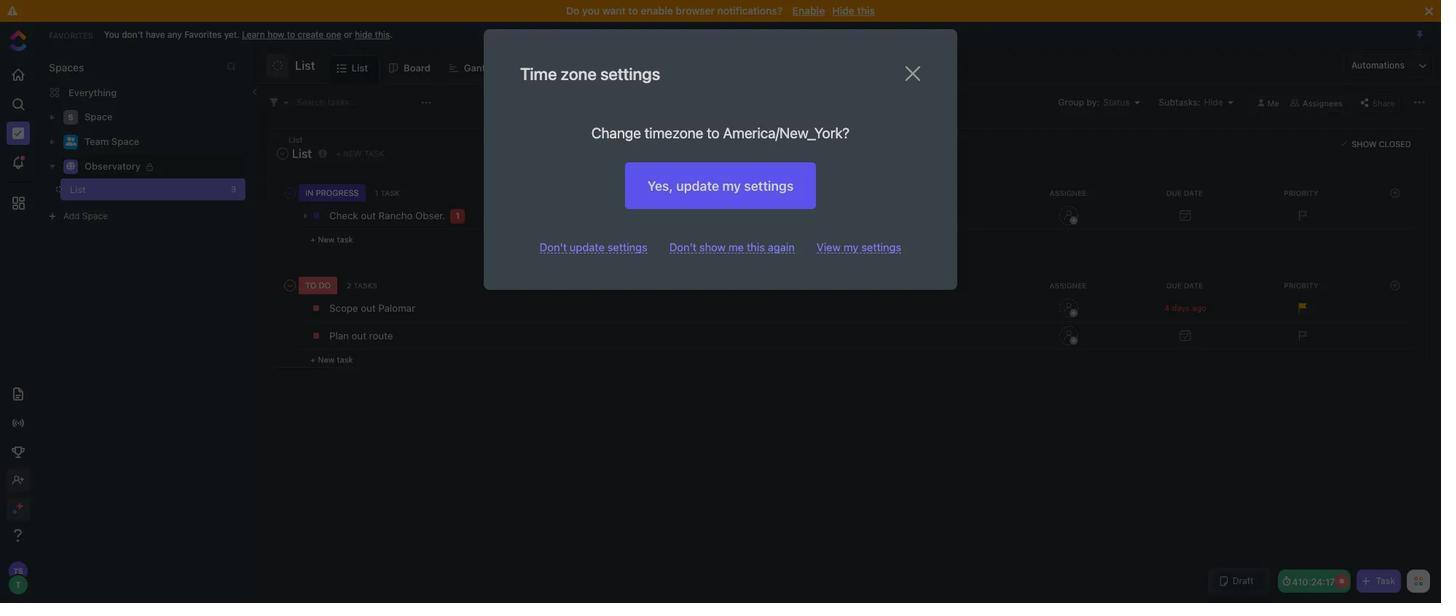 Task type: locate. For each thing, give the bounding box(es) containing it.
+ new task down plan
[[310, 355, 353, 364]]

yes, update my settings button
[[625, 162, 816, 209]]

0 horizontal spatial update
[[570, 240, 605, 254]]

space right "add"
[[82, 211, 108, 222]]

share
[[1373, 98, 1395, 107]]

again
[[768, 240, 795, 254]]

new right list info image
[[343, 149, 362, 158]]

0 horizontal spatial to
[[287, 29, 295, 40]]

tasks...
[[328, 97, 357, 107]]

don't for don't show me this again
[[669, 240, 697, 254]]

update inside button
[[676, 178, 719, 193]]

add
[[63, 211, 80, 222]]

out right scope
[[361, 302, 376, 314]]

show closed button
[[1337, 136, 1415, 151]]

do
[[566, 4, 580, 17]]

show
[[700, 240, 726, 254]]

view
[[817, 240, 841, 254]]

to right want
[[628, 4, 638, 17]]

team space
[[85, 136, 139, 147]]

one
[[326, 29, 341, 40]]

my down change timezone to america/new_york?
[[722, 178, 741, 193]]

+ new task right list info image
[[336, 149, 385, 158]]

2 vertical spatial space
[[82, 211, 108, 222]]

list link up search tasks... text field
[[352, 56, 374, 83]]

space for add space
[[82, 211, 108, 222]]

1 horizontal spatial this
[[747, 240, 765, 254]]

zone
[[561, 64, 597, 84]]

enable
[[641, 4, 673, 17]]

settings right view
[[862, 240, 902, 254]]

0 vertical spatial list link
[[352, 56, 374, 83]]

obser.
[[415, 210, 445, 221]]

task down check
[[337, 234, 353, 244]]

settings right zone
[[600, 64, 660, 84]]

to right how
[[287, 29, 295, 40]]

0 horizontal spatial my
[[722, 178, 741, 193]]

automations
[[1352, 60, 1405, 71]]

+
[[336, 149, 341, 158], [310, 234, 316, 244], [310, 355, 316, 364]]

search
[[297, 97, 325, 107]]

list down search
[[289, 135, 303, 144]]

new down plan
[[318, 355, 335, 364]]

time zone settings dialog
[[484, 29, 957, 290]]

learn
[[242, 29, 265, 40]]

0 vertical spatial + new task
[[336, 149, 385, 158]]

.
[[390, 29, 393, 40]]

0 vertical spatial space
[[85, 111, 113, 123]]

0 horizontal spatial don't
[[540, 240, 567, 254]]

space up team
[[85, 111, 113, 123]]

settings down america/new_york?
[[744, 178, 794, 193]]

out right plan
[[352, 330, 367, 342]]

list link down observatory
[[56, 179, 222, 200]]

team space link
[[85, 130, 236, 154]]

2 vertical spatial to
[[707, 125, 720, 141]]

to
[[628, 4, 638, 17], [287, 29, 295, 40], [707, 125, 720, 141]]

task down plan
[[337, 355, 353, 364]]

2 vertical spatial +
[[310, 355, 316, 364]]

+ new task
[[336, 149, 385, 158], [310, 234, 353, 244], [310, 355, 353, 364]]

yet.
[[224, 29, 240, 40]]

2 vertical spatial + new task
[[310, 355, 353, 364]]

2 horizontal spatial to
[[707, 125, 720, 141]]

list button
[[289, 50, 315, 82]]

1 horizontal spatial my
[[844, 240, 859, 254]]

gantt
[[464, 62, 489, 73]]

list link
[[352, 56, 374, 83], [56, 179, 222, 200]]

me button
[[1252, 94, 1285, 111]]

1
[[455, 210, 460, 221]]

observatory link
[[85, 155, 236, 179]]

new down check
[[318, 234, 335, 244]]

update
[[676, 178, 719, 193], [570, 240, 605, 254]]

0 vertical spatial my
[[722, 178, 741, 193]]

1 don't from the left
[[540, 240, 567, 254]]

list
[[295, 59, 315, 72], [352, 62, 368, 74], [289, 135, 303, 144], [70, 184, 86, 195]]

favorites up spaces
[[49, 30, 93, 40]]

this
[[857, 4, 875, 17], [375, 29, 390, 40], [747, 240, 765, 254]]

out
[[361, 210, 376, 221], [361, 302, 376, 314], [352, 330, 367, 342]]

0 vertical spatial this
[[857, 4, 875, 17]]

new
[[343, 149, 362, 158], [318, 234, 335, 244], [318, 355, 335, 364]]

settings
[[600, 64, 660, 84], [744, 178, 794, 193], [608, 240, 648, 254], [862, 240, 902, 254]]

0 horizontal spatial favorites
[[49, 30, 93, 40]]

Search tasks... text field
[[297, 92, 418, 113]]

task right list info image
[[364, 149, 385, 158]]

favorites
[[184, 29, 222, 40], [49, 30, 93, 40]]

0 vertical spatial update
[[676, 178, 719, 193]]

have
[[146, 29, 165, 40]]

out for plan
[[352, 330, 367, 342]]

my inside button
[[722, 178, 741, 193]]

browser
[[676, 4, 715, 17]]

space up observatory
[[111, 136, 139, 147]]

don't
[[540, 240, 567, 254], [669, 240, 697, 254]]

space inside team space link
[[111, 136, 139, 147]]

task
[[364, 149, 385, 158], [337, 234, 353, 244], [337, 355, 353, 364]]

2 don't from the left
[[669, 240, 697, 254]]

create
[[298, 29, 324, 40]]

my right view
[[844, 240, 859, 254]]

2 vertical spatial out
[[352, 330, 367, 342]]

0 vertical spatial out
[[361, 210, 376, 221]]

list down globe image
[[70, 184, 86, 195]]

0 horizontal spatial list link
[[56, 179, 222, 200]]

list down create
[[295, 59, 315, 72]]

rancho
[[378, 210, 413, 221]]

out right check
[[361, 210, 376, 221]]

change timezone to america/new_york?
[[591, 125, 850, 141]]

my
[[722, 178, 741, 193], [844, 240, 859, 254]]

space link
[[85, 106, 236, 129]]

1 vertical spatial out
[[361, 302, 376, 314]]

yes,
[[648, 178, 673, 193]]

show
[[1352, 139, 1377, 148]]

scope
[[329, 302, 358, 314]]

1 horizontal spatial to
[[628, 4, 638, 17]]

2 horizontal spatial this
[[857, 4, 875, 17]]

+ new task down check
[[310, 234, 353, 244]]

list inside list button
[[295, 59, 315, 72]]

add space
[[63, 211, 108, 222]]

learn how to create one link
[[242, 29, 341, 40]]

team
[[85, 136, 109, 147]]

2 vertical spatial new
[[318, 355, 335, 364]]

1 vertical spatial space
[[111, 136, 139, 147]]

1 horizontal spatial update
[[676, 178, 719, 193]]

1 vertical spatial this
[[375, 29, 390, 40]]

this inside time zone settings dialog
[[747, 240, 765, 254]]

time
[[520, 64, 557, 84]]

0 vertical spatial task
[[364, 149, 385, 158]]

me
[[1268, 98, 1280, 107]]

scope out palomar link
[[326, 296, 1007, 320]]

board link
[[404, 55, 436, 83]]

search tasks...
[[297, 97, 357, 107]]

favorites right any
[[184, 29, 222, 40]]

view my settings
[[817, 240, 902, 254]]

2 vertical spatial this
[[747, 240, 765, 254]]

1 horizontal spatial don't
[[669, 240, 697, 254]]

1 vertical spatial update
[[570, 240, 605, 254]]

settings down the 'yes,'
[[608, 240, 648, 254]]

change
[[591, 125, 641, 141]]

settings for don't update settings
[[608, 240, 648, 254]]

you
[[104, 29, 119, 40]]

to right the timezone
[[707, 125, 720, 141]]

settings inside button
[[744, 178, 794, 193]]

0 vertical spatial to
[[628, 4, 638, 17]]



Task type: describe. For each thing, give the bounding box(es) containing it.
plan out route link
[[326, 323, 1007, 348]]

space inside space link
[[85, 111, 113, 123]]

settings for time zone settings
[[600, 64, 660, 84]]

spaces link
[[37, 61, 84, 74]]

0 vertical spatial +
[[336, 149, 341, 158]]

update for don't
[[570, 240, 605, 254]]

me
[[729, 240, 744, 254]]

space for team space
[[111, 136, 139, 147]]

route
[[369, 330, 393, 342]]

1 vertical spatial + new task
[[310, 234, 353, 244]]

1 horizontal spatial list link
[[352, 56, 374, 83]]

hide
[[832, 4, 855, 17]]

out for scope
[[361, 302, 376, 314]]

everything link
[[37, 81, 254, 104]]

don't update settings
[[540, 240, 648, 254]]

update for yes,
[[676, 178, 719, 193]]

user group image
[[65, 137, 76, 146]]

check out rancho obser.
[[329, 210, 445, 221]]

410:24:17
[[1292, 576, 1335, 588]]

2 vertical spatial task
[[337, 355, 353, 364]]

or
[[344, 29, 352, 40]]

closed
[[1379, 139, 1411, 148]]

1 vertical spatial +
[[310, 234, 316, 244]]

don't show me this again
[[669, 240, 795, 254]]

gantt link
[[464, 55, 495, 83]]

to inside time zone settings dialog
[[707, 125, 720, 141]]

1 vertical spatial task
[[337, 234, 353, 244]]

do you want to enable browser notifications? enable hide this
[[566, 4, 875, 17]]

list info image
[[318, 149, 327, 158]]

how
[[268, 29, 284, 40]]

settings for view my settings
[[862, 240, 902, 254]]

yes, update my settings
[[648, 178, 794, 193]]

hide
[[355, 29, 373, 40]]

observatory
[[85, 160, 141, 172]]

you
[[582, 4, 600, 17]]

notifications?
[[718, 4, 783, 17]]

palomar
[[378, 302, 415, 314]]

plan out route
[[329, 330, 393, 342]]

america/new_york?
[[723, 125, 850, 141]]

enable
[[793, 4, 825, 17]]

assignees
[[1303, 98, 1343, 107]]

1 vertical spatial my
[[844, 240, 859, 254]]

0 vertical spatial new
[[343, 149, 362, 158]]

0 horizontal spatial this
[[375, 29, 390, 40]]

plan
[[329, 330, 349, 342]]

1 horizontal spatial favorites
[[184, 29, 222, 40]]

don't
[[122, 29, 143, 40]]

1 vertical spatial new
[[318, 234, 335, 244]]

automations button
[[1344, 55, 1412, 77]]

1 vertical spatial list link
[[56, 179, 222, 200]]

want
[[602, 4, 626, 17]]

scope out palomar
[[329, 302, 415, 314]]

out for check
[[361, 210, 376, 221]]

assignees button
[[1285, 94, 1349, 111]]

spaces
[[49, 61, 84, 74]]

everything
[[68, 86, 117, 98]]

you don't have any favorites yet. learn how to create one or hide this .
[[104, 29, 393, 40]]

timezone
[[645, 125, 703, 141]]

task
[[1376, 576, 1395, 587]]

board
[[404, 62, 430, 73]]

list down the hide
[[352, 62, 368, 74]]

any
[[167, 29, 182, 40]]

globe image
[[66, 162, 75, 171]]

1 vertical spatial to
[[287, 29, 295, 40]]

hide this link
[[355, 29, 390, 40]]

share button
[[1356, 94, 1400, 111]]

show closed
[[1352, 139, 1411, 148]]

time zone settings
[[520, 64, 660, 84]]

check
[[329, 210, 358, 221]]

view my settings link
[[817, 240, 902, 254]]

3
[[231, 184, 236, 194]]

don't for don't update settings
[[540, 240, 567, 254]]



Task type: vqa. For each thing, say whether or not it's contained in the screenshot.
settings for View my settings
yes



